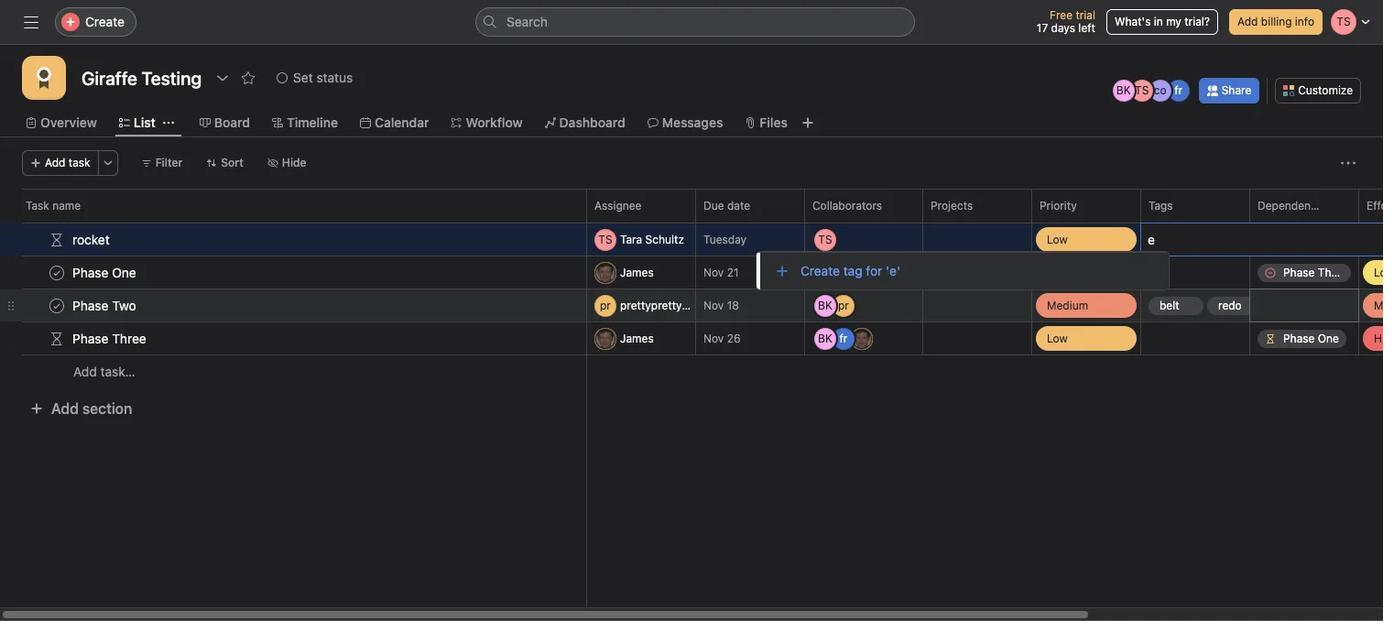 Task type: vqa. For each thing, say whether or not it's contained in the screenshot.
ADD corresponding to Add task
yes



Task type: describe. For each thing, give the bounding box(es) containing it.
nov 18
[[704, 299, 739, 312]]

timeline link
[[272, 113, 338, 133]]

Phase Two text field
[[69, 296, 142, 315]]

create for create
[[85, 14, 125, 29]]

create for create tag for 'e'
[[801, 263, 840, 279]]

add task button
[[22, 150, 99, 176]]

due
[[704, 199, 724, 213]]

calendar link
[[360, 113, 429, 133]]

21
[[727, 266, 739, 279]]

projects
[[931, 199, 973, 213]]

ja for nov 21
[[600, 265, 612, 279]]

tab actions image
[[163, 117, 174, 128]]

dashboard
[[559, 115, 626, 130]]

add task… button
[[73, 362, 135, 382]]

medium button
[[1033, 290, 1141, 322]]

status
[[317, 70, 353, 85]]

hide
[[282, 156, 307, 170]]

filter
[[155, 156, 183, 170]]

nov 21
[[704, 266, 739, 279]]

share button
[[1199, 78, 1260, 104]]

rocket text field
[[69, 230, 115, 249]]

low for tuesday
[[1047, 232, 1068, 246]]

left
[[1079, 21, 1096, 35]]

header untitled section tree grid
[[0, 221, 1384, 388]]

phase two cell
[[0, 289, 587, 323]]

james for nov 26
[[620, 331, 654, 345]]

fr
[[1175, 83, 1183, 97]]

workflow
[[466, 115, 523, 130]]

create button
[[55, 7, 136, 37]]

nov for nov 18
[[704, 299, 724, 312]]

files
[[760, 115, 788, 130]]

add for add task…
[[73, 364, 97, 379]]

row containing pr
[[0, 287, 1384, 324]]

add to starred image
[[241, 71, 256, 85]]

17
[[1037, 21, 1048, 35]]

assignee
[[595, 199, 642, 213]]

linked projects for phase three cell
[[923, 322, 1033, 356]]

hi
[[1374, 331, 1384, 345]]

schultz
[[646, 232, 684, 246]]

set status
[[293, 70, 353, 85]]

trial?
[[1185, 15, 1210, 28]]

expand sidebar image
[[24, 15, 38, 29]]

ribbon image
[[33, 67, 55, 89]]

task name
[[26, 199, 81, 213]]

search
[[507, 14, 548, 29]]

what's
[[1115, 15, 1151, 28]]

create tag for 'e'
[[801, 263, 901, 279]]

customize
[[1299, 83, 1353, 97]]

days
[[1051, 21, 1076, 35]]

phase three cell
[[0, 322, 587, 356]]

tag
[[844, 263, 863, 279]]

info
[[1295, 15, 1315, 28]]

completed checkbox for pr
[[46, 295, 68, 317]]

create tag for 'e' option
[[757, 252, 1169, 290]]

0 horizontal spatial more actions image
[[102, 158, 113, 169]]

row containing ts
[[0, 221, 1384, 258]]

share
[[1222, 83, 1252, 97]]

pr
[[600, 298, 611, 312]]

add section
[[51, 400, 132, 417]]

linked projects for phase one cell
[[923, 256, 1033, 290]]

hi button
[[1360, 323, 1384, 355]]

dependencies image for ts
[[49, 232, 64, 247]]

sort
[[221, 156, 244, 170]]

co
[[1154, 83, 1167, 97]]

show options image
[[215, 71, 230, 85]]

ts inside row
[[599, 232, 613, 246]]

customize button
[[1276, 78, 1362, 104]]

completed checkbox for ja
[[46, 262, 68, 284]]

add billing info button
[[1230, 9, 1323, 35]]

messages link
[[648, 113, 723, 133]]

effo
[[1367, 199, 1384, 213]]

search list box
[[476, 7, 915, 37]]

overview
[[40, 115, 97, 130]]

set status button
[[269, 65, 361, 91]]

trial
[[1076, 8, 1096, 22]]

date
[[727, 199, 750, 213]]

list
[[134, 115, 156, 130]]

workflow link
[[451, 113, 523, 133]]

add task…
[[73, 364, 135, 379]]

messages
[[662, 115, 723, 130]]

medium
[[1047, 298, 1089, 312]]

files link
[[745, 113, 788, 133]]



Task type: locate. For each thing, give the bounding box(es) containing it.
add left task… at bottom
[[73, 364, 97, 379]]

in
[[1154, 15, 1163, 28]]

tuesday
[[704, 233, 747, 246]]

3 nov from the top
[[704, 332, 724, 345]]

collaborators
[[813, 199, 882, 213]]

2 vertical spatial nov
[[704, 332, 724, 345]]

1 vertical spatial james
[[620, 331, 654, 345]]

low button down medium 'popup button'
[[1033, 323, 1141, 355]]

due date
[[704, 199, 750, 213]]

james
[[620, 265, 654, 279], [620, 331, 654, 345]]

create inside dropdown button
[[85, 14, 125, 29]]

add inside the add section button
[[51, 400, 79, 417]]

add inside add billing info button
[[1238, 15, 1258, 28]]

row
[[0, 189, 1384, 223], [0, 221, 1384, 258], [22, 222, 1384, 224], [0, 254, 1384, 291], [0, 287, 1384, 324], [0, 320, 1384, 357]]

create
[[85, 14, 125, 29], [801, 263, 840, 279]]

create left the tag
[[801, 263, 840, 279]]

0 vertical spatial completed checkbox
[[46, 262, 68, 284]]

search button
[[476, 7, 915, 37]]

create inside option
[[801, 263, 840, 279]]

add for add section
[[51, 400, 79, 417]]

what's in my trial?
[[1115, 15, 1210, 28]]

ts left tara
[[599, 232, 613, 246]]

nov inside row
[[704, 299, 724, 312]]

None text field
[[77, 61, 206, 94]]

low for nov 26
[[1047, 331, 1068, 345]]

dependencies image for ja
[[49, 331, 64, 346]]

0 vertical spatial nov
[[704, 266, 724, 279]]

add billing info
[[1238, 15, 1315, 28]]

completed checkbox down completed icon
[[46, 295, 68, 317]]

1 vertical spatial dependencies image
[[49, 331, 64, 346]]

dependencies image inside phase three cell
[[49, 331, 64, 346]]

low down priority at the top right
[[1047, 232, 1068, 246]]

low
[[1047, 232, 1068, 246], [1047, 331, 1068, 345]]

0 vertical spatial low
[[1047, 232, 1068, 246]]

phase one cell
[[0, 256, 587, 290]]

nov for nov 21
[[704, 266, 724, 279]]

free
[[1050, 8, 1073, 22]]

completed checkbox inside the 'phase two' cell
[[46, 295, 68, 317]]

1 vertical spatial nov
[[704, 299, 724, 312]]

dependencies
[[1258, 199, 1332, 213]]

rocket cell
[[0, 223, 587, 257]]

1 vertical spatial low button
[[1033, 323, 1141, 355]]

2 ja from the top
[[600, 331, 612, 345]]

low button down priority at the top right
[[1033, 224, 1141, 256]]

calendar
[[375, 115, 429, 130]]

section
[[82, 400, 132, 417]]

18
[[727, 299, 739, 312]]

dependencies image
[[49, 232, 64, 247], [49, 331, 64, 346]]

dependencies image inside rocket cell
[[49, 232, 64, 247]]

add tab image
[[801, 115, 815, 130]]

2 low button from the top
[[1033, 323, 1141, 355]]

26
[[727, 332, 741, 345]]

for
[[866, 263, 883, 279]]

tara
[[620, 232, 642, 246]]

1 horizontal spatial more actions image
[[1341, 156, 1356, 170]]

timeline
[[287, 115, 338, 130]]

1 vertical spatial create
[[801, 263, 840, 279]]

completed checkbox up completed image at the left
[[46, 262, 68, 284]]

add left 'task' on the top of the page
[[45, 156, 65, 170]]

add inside add task button
[[45, 156, 65, 170]]

show options image
[[779, 201, 790, 212]]

james down pr button
[[620, 331, 654, 345]]

name
[[52, 199, 81, 213]]

1 vertical spatial completed checkbox
[[46, 295, 68, 317]]

ja
[[600, 265, 612, 279], [600, 331, 612, 345]]

completed image
[[46, 295, 68, 317]]

Phase Three text field
[[69, 329, 152, 348]]

1 vertical spatial ja
[[600, 331, 612, 345]]

nov
[[704, 266, 724, 279], [704, 299, 724, 312], [704, 332, 724, 345]]

list link
[[119, 113, 156, 133]]

0 vertical spatial ja
[[600, 265, 612, 279]]

priority
[[1040, 199, 1077, 213]]

create right expand sidebar icon
[[85, 14, 125, 29]]

james down tara
[[620, 265, 654, 279]]

free trial 17 days left
[[1037, 8, 1096, 35]]

1 james from the top
[[620, 265, 654, 279]]

add for add task
[[45, 156, 65, 170]]

set
[[293, 70, 313, 85]]

2 dependencies image from the top
[[49, 331, 64, 346]]

add left billing
[[1238, 15, 1258, 28]]

dependencies image down completed image at the left
[[49, 331, 64, 346]]

board link
[[200, 113, 250, 133]]

1 nov from the top
[[704, 266, 724, 279]]

low button inside row
[[1033, 224, 1141, 256]]

dependencies image up completed icon
[[49, 232, 64, 247]]

0 vertical spatial ts
[[1135, 83, 1149, 97]]

nov for nov 26
[[704, 332, 724, 345]]

sort button
[[198, 150, 252, 176]]

add for add billing info
[[1238, 15, 1258, 28]]

'e'
[[886, 263, 901, 279]]

my
[[1167, 15, 1182, 28]]

2 james from the top
[[620, 331, 654, 345]]

Phase One text field
[[69, 263, 142, 282]]

more actions image right 'task' on the top of the page
[[102, 158, 113, 169]]

0 horizontal spatial ts
[[599, 232, 613, 246]]

bk
[[1117, 83, 1131, 97]]

ja down "pr" at the left
[[600, 331, 612, 345]]

0 vertical spatial james
[[620, 265, 654, 279]]

2 completed checkbox from the top
[[46, 295, 68, 317]]

linked projects for phase two cell
[[923, 289, 1033, 323]]

1 completed checkbox from the top
[[46, 262, 68, 284]]

completed checkbox inside phase one cell
[[46, 262, 68, 284]]

row containing task name
[[0, 189, 1384, 223]]

nov left the 18
[[704, 299, 724, 312]]

low button for tuesday
[[1033, 224, 1141, 256]]

1 low from the top
[[1047, 232, 1068, 246]]

billing
[[1261, 15, 1292, 28]]

1 horizontal spatial create
[[801, 263, 840, 279]]

1 horizontal spatial ts
[[1135, 83, 1149, 97]]

low button for nov 26
[[1033, 323, 1141, 355]]

ja up "pr" at the left
[[600, 265, 612, 279]]

more actions image
[[1341, 156, 1356, 170], [102, 158, 113, 169]]

task
[[26, 199, 49, 213]]

2 low from the top
[[1047, 331, 1068, 345]]

nov 26
[[704, 332, 741, 345]]

lo button
[[1360, 257, 1384, 289]]

add left section
[[51, 400, 79, 417]]

1 vertical spatial low
[[1047, 331, 1068, 345]]

0 vertical spatial low button
[[1033, 224, 1141, 256]]

Add a tag… text field
[[1148, 228, 1169, 250]]

add task… row
[[0, 355, 1384, 388]]

filter button
[[133, 150, 191, 176]]

1 vertical spatial ts
[[599, 232, 613, 246]]

tags
[[1149, 199, 1173, 213]]

Completed checkbox
[[46, 262, 68, 284], [46, 295, 68, 317]]

low inside row
[[1047, 232, 1068, 246]]

more actions image down customize
[[1341, 156, 1356, 170]]

hide button
[[259, 150, 315, 176]]

0 vertical spatial dependencies image
[[49, 232, 64, 247]]

add section button
[[22, 392, 140, 425]]

pr button
[[595, 295, 692, 317]]

add inside add task… button
[[73, 364, 97, 379]]

dashboard link
[[545, 113, 626, 133]]

0 horizontal spatial create
[[85, 14, 125, 29]]

task
[[69, 156, 90, 170]]

task dependencies for rocket cell
[[1250, 223, 1360, 257]]

tara schultz
[[620, 232, 684, 246]]

2 nov from the top
[[704, 299, 724, 312]]

0 vertical spatial create
[[85, 14, 125, 29]]

low down the medium
[[1047, 331, 1068, 345]]

board
[[214, 115, 250, 130]]

what's in my trial? button
[[1107, 9, 1219, 35]]

add task
[[45, 156, 90, 170]]

ts
[[1135, 83, 1149, 97], [599, 232, 613, 246]]

james for nov 21
[[620, 265, 654, 279]]

nov left 26
[[704, 332, 724, 345]]

task…
[[100, 364, 135, 379]]

1 low button from the top
[[1033, 224, 1141, 256]]

overview link
[[26, 113, 97, 133]]

ts right 'bk'
[[1135, 83, 1149, 97]]

lo
[[1374, 265, 1384, 279]]

completed image
[[46, 262, 68, 284]]

1 ja from the top
[[600, 265, 612, 279]]

nov left '21'
[[704, 266, 724, 279]]

1 dependencies image from the top
[[49, 232, 64, 247]]

ja for nov 26
[[600, 331, 612, 345]]

low button
[[1033, 224, 1141, 256], [1033, 323, 1141, 355]]



